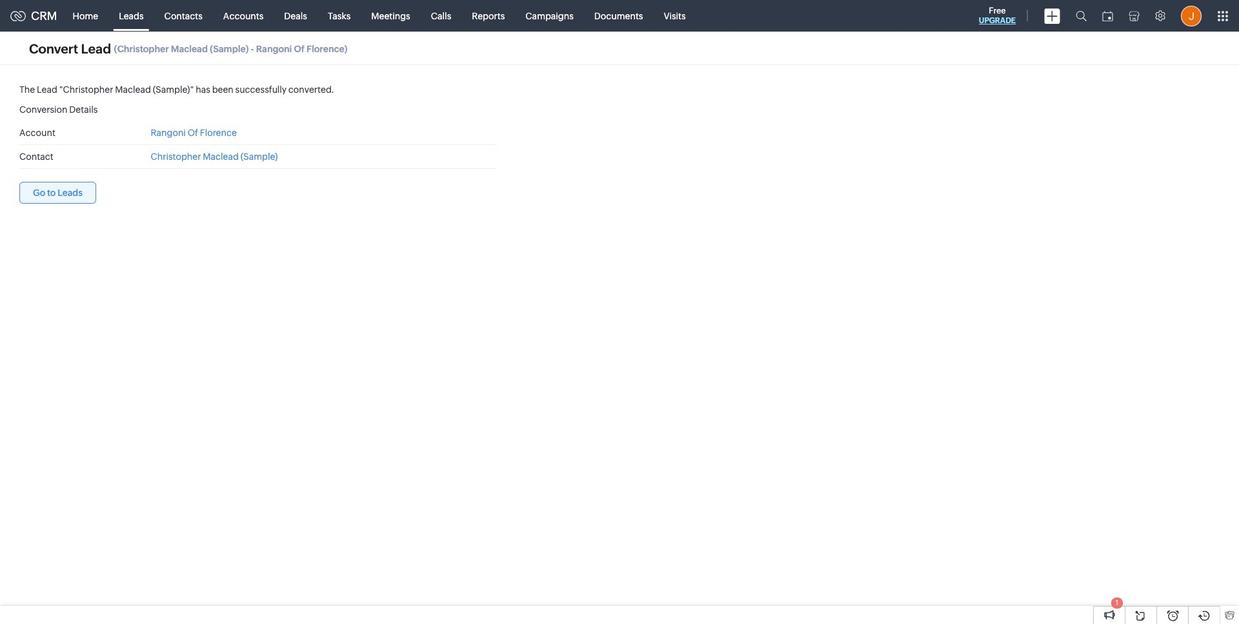 Task type: locate. For each thing, give the bounding box(es) containing it.
calendar image
[[1103, 11, 1114, 21]]

profile element
[[1174, 0, 1210, 31]]

search image
[[1076, 10, 1087, 21]]

create menu element
[[1037, 0, 1068, 31]]



Task type: describe. For each thing, give the bounding box(es) containing it.
profile image
[[1181, 5, 1202, 26]]

create menu image
[[1045, 8, 1061, 24]]

logo image
[[10, 11, 26, 21]]

search element
[[1068, 0, 1095, 32]]



Task type: vqa. For each thing, say whether or not it's contained in the screenshot.
'other modules' field
no



